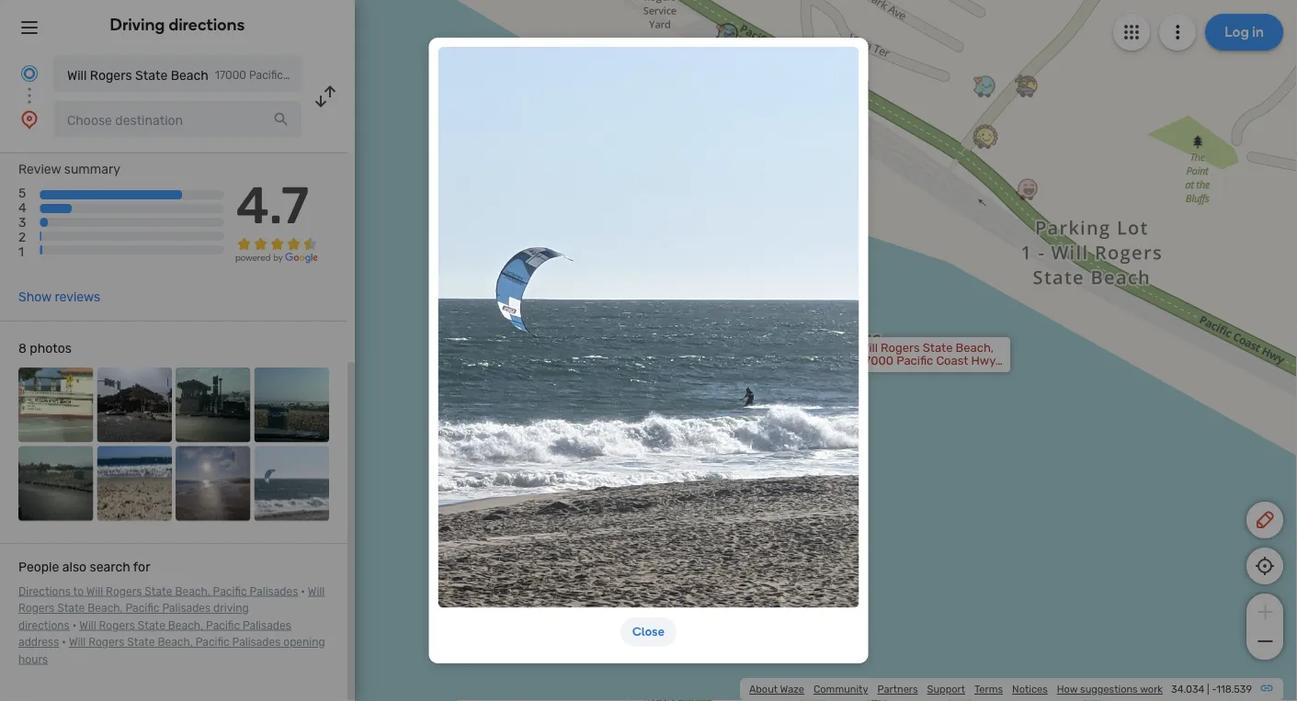 Task type: vqa. For each thing, say whether or not it's contained in the screenshot.
Terms link
yes



Task type: describe. For each thing, give the bounding box(es) containing it.
image 4 of will rogers state beach, pacific palisades image
[[254, 368, 329, 443]]

directions inside will rogers state beach, pacific palisades driving directions
[[18, 620, 70, 633]]

will for will rogers state beach, pacific palisades address
[[79, 620, 96, 633]]

palisades for will rogers state beach, pacific palisades driving directions
[[162, 603, 211, 616]]

about waze link
[[750, 684, 805, 696]]

opening
[[284, 637, 325, 650]]

review summary
[[18, 162, 121, 177]]

waze
[[781, 684, 805, 696]]

support
[[928, 684, 966, 696]]

driving
[[110, 15, 165, 34]]

current location image
[[18, 63, 40, 85]]

will rogers state beach
[[67, 68, 209, 83]]

palisades for will rogers state beach, pacific palisades opening hours
[[232, 637, 281, 650]]

image 6 of will rogers state beach, pacific palisades image
[[97, 447, 172, 522]]

1
[[18, 245, 24, 260]]

summary
[[64, 162, 121, 177]]

notices link
[[1013, 684, 1048, 696]]

beach
[[171, 68, 209, 83]]

zoom in image
[[1254, 602, 1277, 624]]

3
[[18, 215, 26, 231]]

pencil image
[[1255, 510, 1277, 532]]

terms
[[975, 684, 1003, 696]]

for
[[133, 560, 150, 575]]

pacific for address
[[206, 620, 240, 633]]

link image
[[1260, 682, 1275, 696]]

image 8 of will rogers state beach, pacific palisades image
[[254, 447, 329, 522]]

5
[[18, 186, 26, 201]]

palisades for will rogers state beach, pacific palisades address
[[243, 620, 291, 633]]

state for will rogers state beach, pacific palisades opening hours
[[127, 637, 155, 650]]

34.034
[[1172, 684, 1205, 696]]

will rogers state beach, pacific palisades address
[[18, 620, 291, 650]]

will right to
[[86, 586, 103, 599]]

about
[[750, 684, 778, 696]]

will for will rogers state beach, pacific palisades driving directions
[[308, 586, 325, 599]]

reviews
[[55, 290, 100, 305]]

beach, for driving
[[88, 603, 123, 616]]

hours
[[18, 654, 48, 667]]

Choose destination text field
[[53, 101, 302, 138]]

will for will rogers state beach, pacific palisades opening hours
[[69, 637, 86, 650]]

show
[[18, 290, 51, 305]]

state down for
[[145, 586, 172, 599]]

image 1 of will rogers state beach, pacific palisades image
[[18, 368, 93, 443]]

driving
[[213, 603, 249, 616]]

image 7 of will rogers state beach, pacific palisades image
[[176, 447, 251, 522]]

zoom out image
[[1254, 631, 1277, 653]]

state for will rogers state beach, pacific palisades address
[[138, 620, 165, 633]]

address
[[18, 637, 59, 650]]

1 horizontal spatial directions
[[169, 15, 245, 34]]

will rogers state beach, pacific palisades address link
[[18, 620, 291, 650]]

8
[[18, 341, 27, 356]]



Task type: locate. For each thing, give the bounding box(es) containing it.
state inside will rogers state beach, pacific palisades driving directions
[[57, 603, 85, 616]]

state down will rogers state beach, pacific palisades driving directions at bottom left
[[127, 637, 155, 650]]

how
[[1057, 684, 1078, 696]]

5 4 3 2 1
[[18, 186, 26, 260]]

beach, for address
[[168, 620, 203, 633]]

state inside button
[[135, 68, 168, 83]]

pacific for opening
[[196, 637, 230, 650]]

directions
[[18, 586, 71, 599]]

will inside button
[[67, 68, 87, 83]]

rogers inside button
[[90, 68, 132, 83]]

rogers for will rogers state beach
[[90, 68, 132, 83]]

state for will rogers state beach, pacific palisades driving directions
[[57, 603, 85, 616]]

also
[[62, 560, 87, 575]]

beach, inside will rogers state beach, pacific palisades driving directions
[[88, 603, 123, 616]]

beach,
[[175, 586, 210, 599], [88, 603, 123, 616], [168, 620, 203, 633], [158, 637, 193, 650]]

rogers
[[90, 68, 132, 83], [106, 586, 142, 599], [18, 603, 54, 616], [99, 620, 135, 633], [88, 637, 125, 650]]

support link
[[928, 684, 966, 696]]

state down to
[[57, 603, 85, 616]]

-
[[1213, 684, 1217, 696]]

partners
[[878, 684, 918, 696]]

palisades inside 'will rogers state beach, pacific palisades address'
[[243, 620, 291, 633]]

state inside will rogers state beach, pacific palisades opening hours
[[127, 637, 155, 650]]

photos
[[30, 341, 72, 356]]

rogers inside will rogers state beach, pacific palisades driving directions
[[18, 603, 54, 616]]

4.7
[[236, 176, 309, 237]]

|
[[1208, 684, 1210, 696]]

pacific inside will rogers state beach, pacific palisades driving directions
[[126, 603, 160, 616]]

state
[[135, 68, 168, 83], [145, 586, 172, 599], [57, 603, 85, 616], [138, 620, 165, 633], [127, 637, 155, 650]]

will right current location icon
[[67, 68, 87, 83]]

will
[[67, 68, 87, 83], [86, 586, 103, 599], [308, 586, 325, 599], [79, 620, 96, 633], [69, 637, 86, 650]]

community link
[[814, 684, 869, 696]]

palisades inside will rogers state beach, pacific palisades opening hours
[[232, 637, 281, 650]]

pacific
[[213, 586, 247, 599], [126, 603, 160, 616], [206, 620, 240, 633], [196, 637, 230, 650]]

pacific inside will rogers state beach, pacific palisades opening hours
[[196, 637, 230, 650]]

will rogers state beach, pacific palisades driving directions
[[18, 586, 325, 633]]

state inside 'will rogers state beach, pacific palisades address'
[[138, 620, 165, 633]]

driving directions
[[110, 15, 245, 34]]

image 5 of will rogers state beach, pacific palisades image
[[18, 447, 93, 522]]

118.539
[[1217, 684, 1253, 696]]

notices
[[1013, 684, 1048, 696]]

palisades
[[250, 586, 298, 599], [162, 603, 211, 616], [243, 620, 291, 633], [232, 637, 281, 650]]

about waze community partners support terms notices how suggestions work 34.034 | -118.539
[[750, 684, 1253, 696]]

will rogers state beach, pacific palisades opening hours
[[18, 637, 325, 667]]

4
[[18, 201, 26, 216]]

search
[[90, 560, 130, 575]]

image 3 of will rogers state beach, pacific palisades image
[[176, 368, 251, 443]]

will for will rogers state beach
[[67, 68, 87, 83]]

to
[[73, 586, 84, 599]]

directions
[[169, 15, 245, 34], [18, 620, 70, 633]]

suggestions
[[1081, 684, 1138, 696]]

will inside will rogers state beach, pacific palisades driving directions
[[308, 586, 325, 599]]

8 photos
[[18, 341, 72, 356]]

rogers for will rogers state beach, pacific palisades opening hours
[[88, 637, 125, 650]]

state left beach at the top left of page
[[135, 68, 168, 83]]

will up opening
[[308, 586, 325, 599]]

directions to will rogers state beach, pacific palisades link
[[18, 586, 298, 599]]

beach, inside 'will rogers state beach, pacific palisades address'
[[168, 620, 203, 633]]

review
[[18, 162, 61, 177]]

terms link
[[975, 684, 1003, 696]]

will right address
[[69, 637, 86, 650]]

0 vertical spatial directions
[[169, 15, 245, 34]]

directions up beach at the top left of page
[[169, 15, 245, 34]]

directions up address
[[18, 620, 70, 633]]

directions to will rogers state beach, pacific palisades
[[18, 586, 298, 599]]

rogers inside 'will rogers state beach, pacific palisades address'
[[99, 620, 135, 633]]

1 vertical spatial directions
[[18, 620, 70, 633]]

2
[[18, 230, 26, 245]]

community
[[814, 684, 869, 696]]

will down to
[[79, 620, 96, 633]]

pacific inside 'will rogers state beach, pacific palisades address'
[[206, 620, 240, 633]]

beach, for opening
[[158, 637, 193, 650]]

people
[[18, 560, 59, 575]]

rogers for will rogers state beach, pacific palisades driving directions
[[18, 603, 54, 616]]

state up will rogers state beach, pacific palisades opening hours
[[138, 620, 165, 633]]

location image
[[18, 109, 40, 131]]

people also search for
[[18, 560, 150, 575]]

palisades inside will rogers state beach, pacific palisades driving directions
[[162, 603, 211, 616]]

will rogers state beach button
[[53, 55, 302, 92]]

rogers for will rogers state beach, pacific palisades address
[[99, 620, 135, 633]]

how suggestions work link
[[1057, 684, 1163, 696]]

partners link
[[878, 684, 918, 696]]

0 horizontal spatial directions
[[18, 620, 70, 633]]

beach, inside will rogers state beach, pacific palisades opening hours
[[158, 637, 193, 650]]

work
[[1141, 684, 1163, 696]]

will inside 'will rogers state beach, pacific palisades address'
[[79, 620, 96, 633]]

rogers inside will rogers state beach, pacific palisades opening hours
[[88, 637, 125, 650]]

state for will rogers state beach
[[135, 68, 168, 83]]

will rogers state beach, pacific palisades driving directions link
[[18, 586, 325, 633]]

will inside will rogers state beach, pacific palisades opening hours
[[69, 637, 86, 650]]

image 2 of will rogers state beach, pacific palisades image
[[97, 368, 172, 443]]

pacific for driving
[[126, 603, 160, 616]]

show reviews
[[18, 290, 100, 305]]

will rogers state beach, pacific palisades opening hours link
[[18, 637, 325, 667]]



